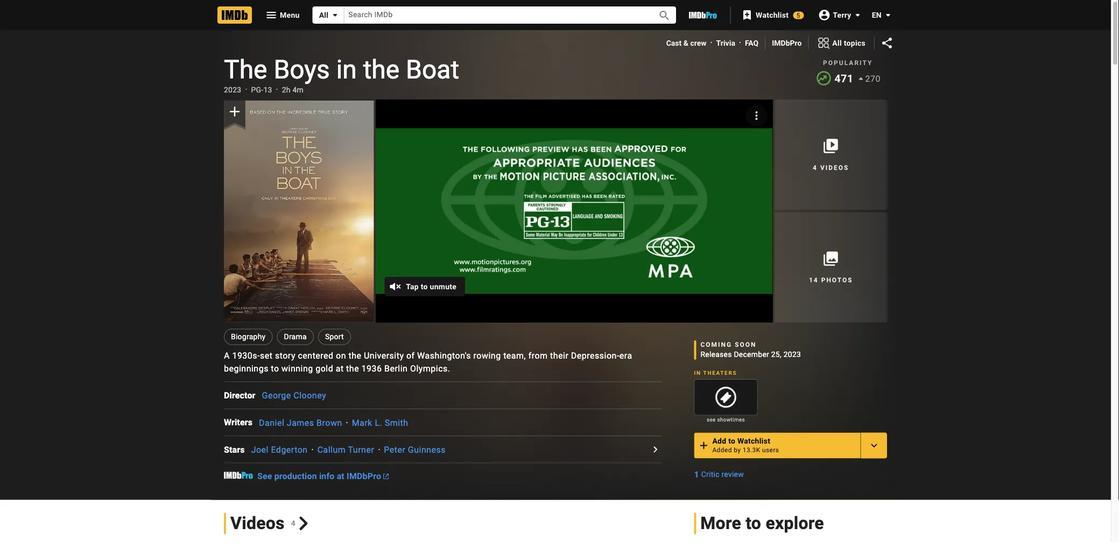 Task type: vqa. For each thing, say whether or not it's contained in the screenshot.
"Depression-"
yes



Task type: describe. For each thing, give the bounding box(es) containing it.
see showtimes link
[[694, 416, 758, 424]]

terry
[[833, 10, 852, 19]]

&
[[684, 38, 689, 47]]

topics
[[844, 38, 866, 47]]

l.
[[375, 418, 382, 428]]

biography
[[231, 333, 266, 342]]

arrow drop down image inside terry button
[[852, 8, 864, 21]]

critic
[[701, 470, 720, 479]]

none field inside all search box
[[344, 7, 646, 23]]

more to explore
[[701, 514, 824, 534]]

popularity
[[823, 59, 873, 66]]

menu
[[280, 10, 300, 19]]

a
[[224, 351, 230, 361]]

unmute
[[430, 282, 457, 291]]

en
[[872, 10, 882, 19]]

from
[[529, 351, 548, 361]]

mark l. smith
[[352, 418, 408, 428]]

george clooney button
[[262, 391, 326, 401]]

add title to another list image
[[868, 439, 881, 452]]

turner
[[348, 445, 374, 455]]

peter guinness
[[384, 445, 446, 455]]

centered
[[298, 351, 334, 361]]

see showtimes image
[[695, 380, 757, 415]]

volume off image
[[389, 281, 402, 294]]

arrow drop up image
[[855, 72, 868, 85]]

2h
[[282, 85, 291, 94]]

team,
[[503, 351, 526, 361]]

1 vertical spatial videos
[[230, 514, 285, 534]]

stars button
[[224, 444, 251, 456]]

imdbpro button
[[772, 38, 802, 48]]

explore
[[766, 514, 824, 534]]

arrow drop down image
[[329, 9, 342, 22]]

1 horizontal spatial group
[[694, 379, 758, 416]]

daniel james brown button
[[259, 418, 342, 428]]

0 vertical spatial 2023
[[224, 85, 241, 94]]

video autoplay preference image
[[750, 109, 763, 122]]

see full cast and crew image
[[649, 444, 662, 456]]

pg-13
[[251, 85, 272, 94]]

university
[[364, 351, 404, 361]]

boys
[[274, 54, 330, 85]]

writers
[[224, 418, 253, 428]]

13
[[264, 85, 272, 94]]

all for all topics
[[833, 38, 842, 47]]

all topics
[[833, 38, 866, 47]]

see showtimes group
[[694, 379, 758, 424]]

launch inline image
[[383, 474, 389, 480]]

george
[[262, 391, 291, 401]]

to for tap
[[421, 282, 428, 291]]

471
[[835, 72, 854, 85]]

at inside a 1930s-set story centered on the university of washington's rowing team, from their depression-era beginnings to winning gold at the 1936 berlin olympics.
[[336, 364, 344, 374]]

to for more
[[746, 514, 761, 534]]

submit search image
[[658, 9, 671, 22]]

faq button
[[745, 38, 759, 48]]

stars
[[224, 445, 245, 455]]

categories image
[[817, 37, 830, 50]]

berlin
[[384, 364, 408, 374]]

0 vertical spatial the
[[363, 54, 400, 85]]

all button
[[313, 6, 344, 24]]

14
[[809, 277, 819, 284]]

270
[[865, 74, 881, 84]]

1 vertical spatial imdbpro
[[347, 472, 381, 482]]

4 videos button
[[775, 100, 887, 210]]

daniel james brown
[[259, 418, 342, 428]]

watch the boys in the boat element
[[376, 100, 773, 323]]

releases
[[701, 350, 732, 359]]

by
[[734, 446, 741, 454]]

callum
[[317, 445, 346, 455]]

photos
[[821, 277, 853, 284]]

joel
[[251, 445, 269, 455]]

2 vertical spatial the
[[346, 364, 359, 374]]

smith
[[385, 418, 408, 428]]

rowing
[[474, 351, 501, 361]]

0 vertical spatial watchlist
[[756, 10, 789, 19]]

home image
[[218, 6, 252, 24]]

see full cast and crew element containing writers
[[224, 416, 259, 429]]

depression-
[[571, 351, 620, 361]]

edgerton
[[271, 445, 308, 455]]

a 1930s-set story centered on the university of washington's rowing team, from their depression-era beginnings to winning gold at the 1936 berlin olympics.
[[224, 351, 632, 374]]

peter
[[384, 445, 406, 455]]

all for all
[[319, 10, 329, 19]]

videos inside 4 videos button
[[820, 164, 849, 172]]

All search field
[[313, 6, 676, 24]]

their
[[550, 351, 569, 361]]

all topics button
[[809, 34, 874, 52]]

joel edgerton in the boys in the boat (2023) image
[[224, 100, 374, 322]]

in theaters
[[694, 370, 737, 376]]

2023 inside coming soon releases december 25, 2023
[[784, 350, 801, 359]]

1 vertical spatial the
[[349, 351, 362, 361]]

winning
[[282, 364, 313, 374]]

theaters
[[703, 370, 737, 376]]

pg-
[[251, 85, 264, 94]]

cast
[[666, 38, 682, 47]]

coming
[[701, 341, 732, 349]]

cast & crew
[[666, 38, 707, 47]]

see
[[707, 417, 716, 423]]

director
[[224, 391, 256, 401]]

add image
[[697, 439, 710, 452]]

4 for 4
[[291, 520, 295, 528]]



Task type: locate. For each thing, give the bounding box(es) containing it.
the boys in the boat
[[224, 54, 459, 85]]

the
[[363, 54, 400, 85], [349, 351, 362, 361], [346, 364, 359, 374]]

2 see full cast and crew element from the top
[[224, 416, 259, 429]]

1 critic review
[[694, 470, 744, 480]]

all right categories image
[[833, 38, 842, 47]]

imdbpro down 5
[[772, 38, 802, 47]]

0 horizontal spatial arrow drop down image
[[852, 8, 864, 21]]

0 vertical spatial see full cast and crew element
[[224, 389, 262, 402]]

drama
[[284, 333, 307, 342]]

0 horizontal spatial imdbpro
[[347, 472, 381, 482]]

account circle image
[[818, 8, 831, 21]]

1 horizontal spatial videos
[[820, 164, 849, 172]]

washington's
[[417, 351, 471, 361]]

add
[[712, 437, 727, 446]]

more
[[701, 514, 741, 534]]

4 for 4 videos
[[813, 164, 818, 172]]

at right info
[[337, 472, 345, 482]]

brown
[[317, 418, 342, 428]]

videos
[[820, 164, 849, 172], [230, 514, 285, 534]]

0 horizontal spatial 2023
[[224, 85, 241, 94]]

arrow drop down image up share on social media 'icon'
[[882, 9, 895, 22]]

4m
[[293, 85, 304, 94]]

all inside button
[[833, 38, 842, 47]]

1 vertical spatial see full cast and crew element
[[224, 416, 259, 429]]

to inside a 1930s-set story centered on the university of washington's rowing team, from their depression-era beginnings to winning gold at the 1936 berlin olympics.
[[271, 364, 279, 374]]

gold
[[316, 364, 333, 374]]

era
[[620, 351, 632, 361]]

crew
[[690, 38, 707, 47]]

trivia
[[716, 38, 735, 47]]

arrow drop down image
[[852, 8, 864, 21], [882, 9, 895, 22]]

menu image
[[265, 9, 278, 22]]

0 vertical spatial group
[[224, 100, 374, 323]]

the
[[224, 54, 267, 85]]

in
[[694, 370, 701, 376]]

story
[[275, 351, 296, 361]]

1 vertical spatial group
[[694, 379, 758, 416]]

to inside add to watchlist added by 13.3k users
[[729, 437, 736, 446]]

production
[[274, 472, 317, 482]]

0 vertical spatial imdbpro
[[772, 38, 802, 47]]

callum turner
[[317, 445, 374, 455]]

joel edgerton
[[251, 445, 308, 455]]

25,
[[771, 350, 782, 359]]

0 vertical spatial videos
[[820, 164, 849, 172]]

users
[[762, 446, 779, 454]]

watchlist right watchlist icon
[[756, 10, 789, 19]]

the right in
[[363, 54, 400, 85]]

joel edgerton button
[[251, 445, 308, 455]]

trailer 1 image
[[376, 100, 773, 323]]

4 videos
[[813, 164, 849, 172]]

see full cast and crew element down "director"
[[224, 416, 259, 429]]

soon
[[735, 341, 757, 349]]

None field
[[344, 7, 646, 23]]

1 vertical spatial 2023
[[784, 350, 801, 359]]

watchlist inside add to watchlist added by 13.3k users
[[738, 437, 771, 446]]

2023 down the
[[224, 85, 241, 94]]

callum turner button
[[317, 445, 374, 455]]

see showtimes
[[707, 417, 745, 423]]

sport
[[325, 333, 344, 342]]

showtimes
[[717, 417, 745, 423]]

on
[[336, 351, 346, 361]]

see full cast and crew element
[[224, 389, 262, 402], [224, 416, 259, 429]]

boat
[[406, 54, 459, 85]]

14 photos
[[809, 277, 853, 284]]

1 vertical spatial 4
[[291, 520, 295, 528]]

1 horizontal spatial arrow drop down image
[[882, 9, 895, 22]]

arrow drop down image left en
[[852, 8, 864, 21]]

to for add
[[729, 437, 736, 446]]

clooney
[[294, 391, 326, 401]]

1 horizontal spatial all
[[833, 38, 842, 47]]

0 vertical spatial at
[[336, 364, 344, 374]]

watchlist image
[[741, 9, 754, 22]]

2023 button
[[224, 85, 241, 95]]

cast & crew button
[[666, 38, 707, 48]]

tap to unmute button
[[385, 277, 465, 297]]

0 vertical spatial all
[[319, 10, 329, 19]]

to
[[421, 282, 428, 291], [271, 364, 279, 374], [729, 437, 736, 446], [746, 514, 761, 534]]

tap to unmute group
[[376, 100, 773, 323]]

1 horizontal spatial 2023
[[784, 350, 801, 359]]

1 vertical spatial at
[[337, 472, 345, 482]]

of
[[406, 351, 415, 361]]

4
[[813, 164, 818, 172], [291, 520, 295, 528]]

imdbpro
[[772, 38, 802, 47], [347, 472, 381, 482]]

the left 1936
[[346, 364, 359, 374]]

see full cast and crew element containing director
[[224, 389, 262, 402]]

video player application
[[376, 100, 773, 323]]

info
[[319, 472, 335, 482]]

watchlist up '13.3k'
[[738, 437, 771, 446]]

1936
[[362, 364, 382, 374]]

to down set
[[271, 364, 279, 374]]

4 inside button
[[813, 164, 818, 172]]

share on social media image
[[881, 37, 894, 50]]

in
[[336, 54, 357, 85]]

add to watchlist added by 13.3k users
[[712, 437, 779, 454]]

imdbpro left launch inline image
[[347, 472, 381, 482]]

see full cast and crew element down beginnings at the left of the page
[[224, 389, 262, 402]]

0 horizontal spatial all
[[319, 10, 329, 19]]

2h 4m
[[282, 85, 304, 94]]

2023 right 25,
[[784, 350, 801, 359]]

trivia button
[[716, 38, 735, 48]]

watchlist
[[756, 10, 789, 19], [738, 437, 771, 446]]

all right menu
[[319, 10, 329, 19]]

see
[[257, 472, 272, 482]]

0 vertical spatial 4
[[813, 164, 818, 172]]

added
[[712, 446, 732, 454]]

1 vertical spatial all
[[833, 38, 842, 47]]

13.3k
[[743, 446, 761, 454]]

0 horizontal spatial videos
[[230, 514, 285, 534]]

en button
[[863, 5, 895, 25]]

arrow drop down image inside en button
[[882, 9, 895, 22]]

review
[[722, 470, 744, 479]]

1 vertical spatial watchlist
[[738, 437, 771, 446]]

1 horizontal spatial 4
[[813, 164, 818, 172]]

see production info at imdbpro
[[257, 472, 381, 482]]

coming soon releases december 25, 2023
[[701, 341, 801, 359]]

chevron right inline image
[[297, 517, 310, 531]]

pg-13 button
[[251, 85, 272, 95]]

all
[[319, 10, 329, 19], [833, 38, 842, 47]]

tap
[[406, 282, 419, 291]]

to inside button
[[421, 282, 428, 291]]

14 photos button
[[775, 212, 887, 323]]

1
[[694, 470, 699, 480]]

to right more
[[746, 514, 761, 534]]

james
[[287, 418, 314, 428]]

1 see full cast and crew element from the top
[[224, 389, 262, 402]]

all inside 'button'
[[319, 10, 329, 19]]

mark l. smith button
[[352, 418, 408, 428]]

0 horizontal spatial 4
[[291, 520, 295, 528]]

Search IMDb text field
[[344, 7, 646, 23]]

group
[[224, 100, 374, 323], [694, 379, 758, 416]]

to right tap
[[421, 282, 428, 291]]

olympics.
[[410, 364, 450, 374]]

mark
[[352, 418, 373, 428]]

at
[[336, 364, 344, 374], [337, 472, 345, 482]]

1 horizontal spatial imdbpro
[[772, 38, 802, 47]]

menu button
[[256, 6, 308, 24]]

daniel
[[259, 418, 284, 428]]

0 horizontal spatial group
[[224, 100, 374, 323]]

terry button
[[813, 5, 864, 25]]

to up by on the right bottom
[[729, 437, 736, 446]]

the right on
[[349, 351, 362, 361]]

at down on
[[336, 364, 344, 374]]

tap to unmute
[[406, 282, 457, 291]]

sport button
[[318, 329, 351, 345]]



